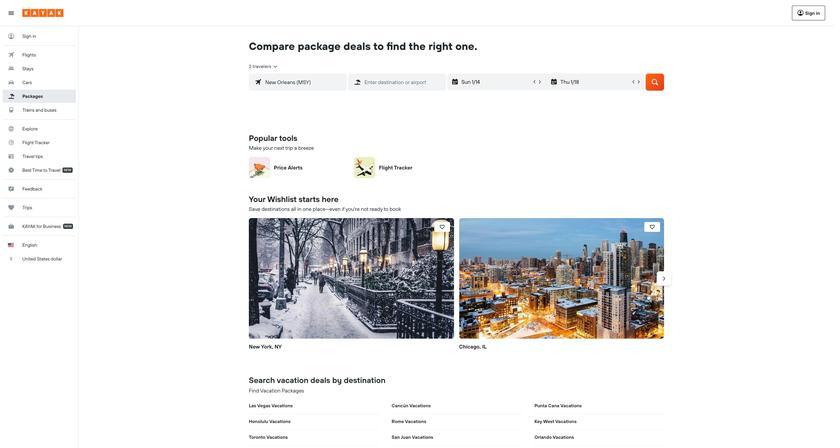 Task type: vqa. For each thing, say whether or not it's contained in the screenshot.
Columbus Motor Inn Element
no



Task type: describe. For each thing, give the bounding box(es) containing it.
Destination input text field
[[361, 78, 446, 87]]

Start date field
[[461, 78, 532, 86]]

chicago, il element
[[460, 218, 665, 339]]

new york, ny element
[[249, 218, 454, 339]]



Task type: locate. For each thing, give the bounding box(es) containing it.
Origin input text field
[[262, 78, 347, 87]]

your wishlist starts here carousel region
[[246, 216, 672, 362]]

united states (english) image
[[8, 243, 14, 247]]

End date field
[[560, 78, 631, 86]]

navigation menu image
[[8, 10, 14, 16]]

forward image
[[661, 276, 668, 282]]



